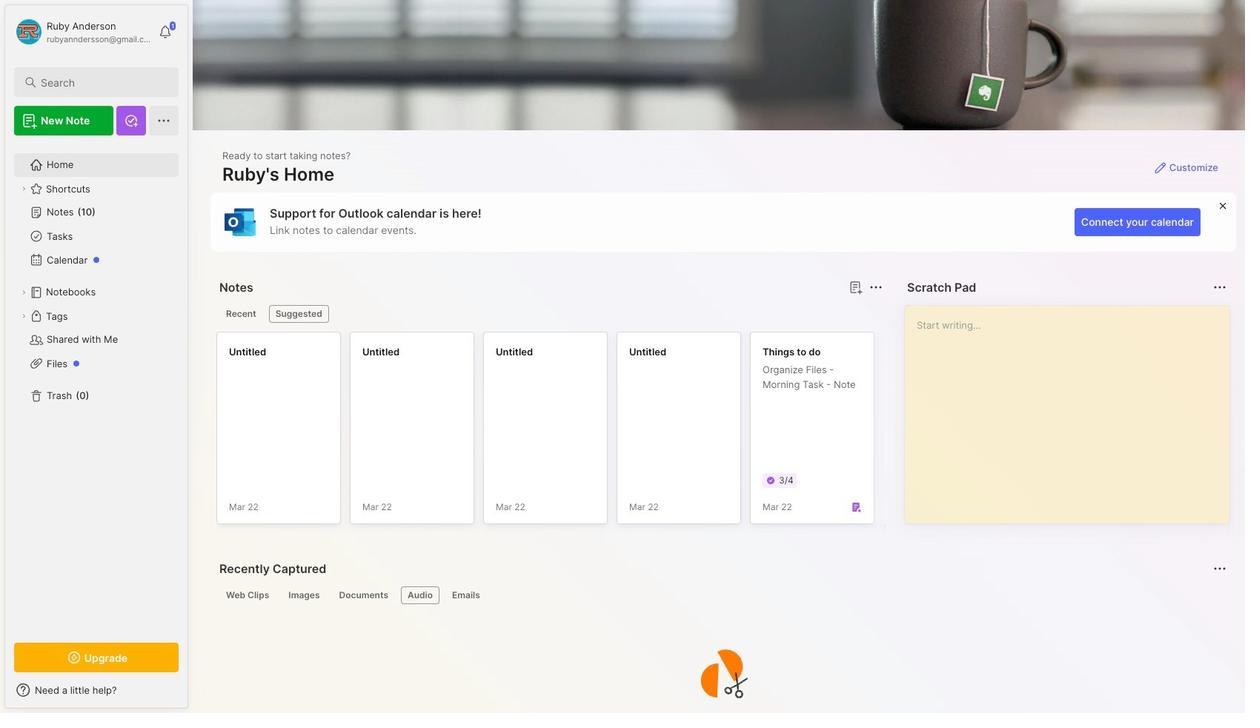 Task type: describe. For each thing, give the bounding box(es) containing it.
1 more actions image from the left
[[867, 279, 885, 296]]

2 tab list from the top
[[219, 587, 1224, 605]]



Task type: vqa. For each thing, say whether or not it's contained in the screenshot.
1st tab list from the top of the page
yes



Task type: locate. For each thing, give the bounding box(es) containing it.
WHAT'S NEW field
[[5, 679, 188, 703]]

tab
[[219, 305, 263, 323], [269, 305, 329, 323], [219, 587, 276, 605], [282, 587, 326, 605], [332, 587, 395, 605], [401, 587, 439, 605], [445, 587, 487, 605]]

1 tab list from the top
[[219, 305, 881, 323]]

more actions image
[[867, 279, 885, 296], [1211, 279, 1229, 296]]

0 vertical spatial tab list
[[219, 305, 881, 323]]

None search field
[[41, 73, 165, 91]]

0 horizontal spatial more actions image
[[867, 279, 885, 296]]

click to collapse image
[[187, 686, 198, 704]]

expand notebooks image
[[19, 288, 28, 297]]

expand tags image
[[19, 312, 28, 321]]

tab list
[[219, 305, 881, 323], [219, 587, 1224, 605]]

1 horizontal spatial more actions image
[[1211, 279, 1229, 296]]

main element
[[0, 0, 193, 714]]

Search text field
[[41, 76, 165, 90]]

2 more actions image from the left
[[1211, 279, 1229, 296]]

more actions image
[[1211, 560, 1229, 578]]

More actions field
[[866, 277, 886, 298], [1210, 277, 1230, 298], [1210, 559, 1230, 580]]

tree
[[5, 145, 188, 630]]

1 vertical spatial tab list
[[219, 587, 1224, 605]]

Start writing… text field
[[917, 306, 1229, 512]]

tree inside main element
[[5, 145, 188, 630]]

Account field
[[14, 17, 151, 47]]

none search field inside main element
[[41, 73, 165, 91]]

row group
[[216, 332, 1245, 534]]



